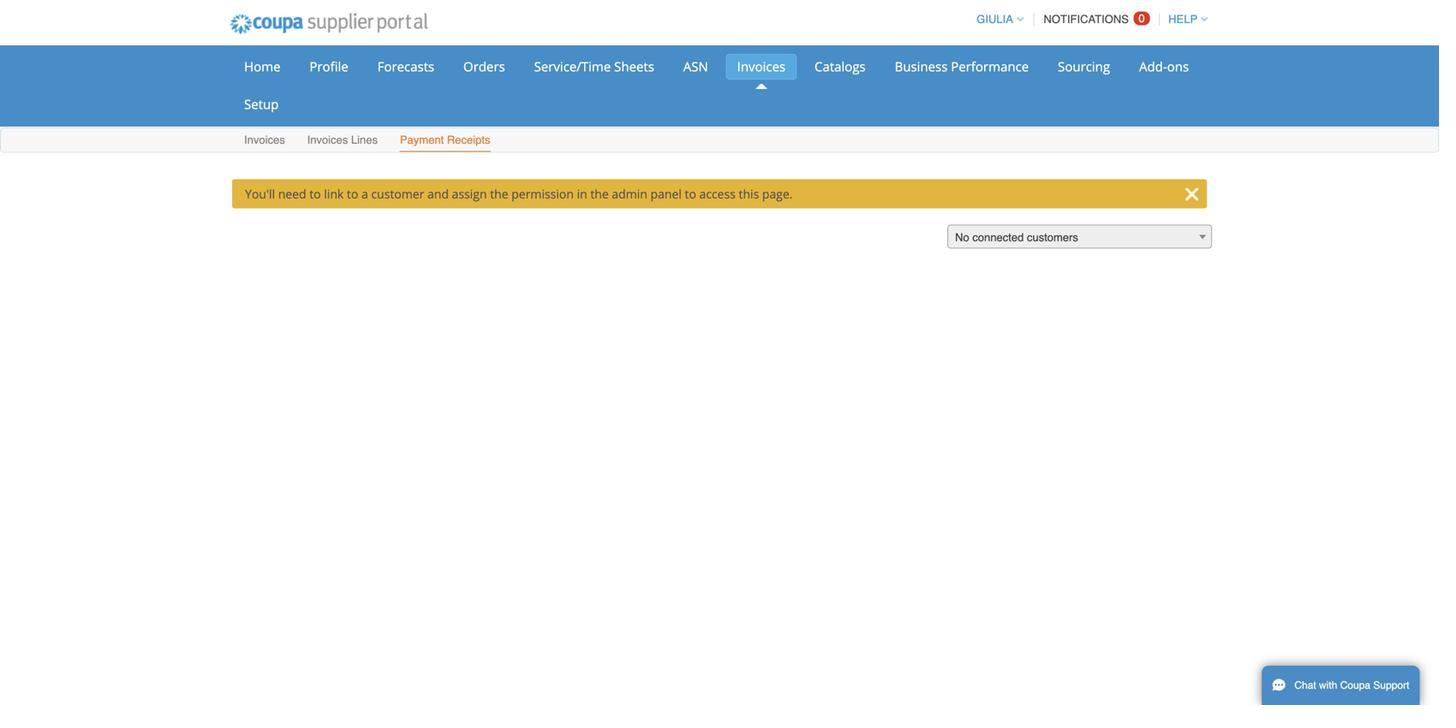 Task type: locate. For each thing, give the bounding box(es) containing it.
you'll
[[245, 186, 275, 202]]

orders link
[[452, 54, 516, 80]]

receipts
[[447, 134, 490, 146]]

performance
[[951, 58, 1029, 75]]

invoices
[[737, 58, 785, 75], [244, 134, 285, 146], [307, 134, 348, 146]]

service/time
[[534, 58, 611, 75]]

setup
[[244, 96, 279, 113]]

add-ons link
[[1128, 54, 1200, 80]]

invoices link down 'setup' link
[[243, 130, 286, 152]]

setup link
[[233, 92, 290, 117]]

invoices lines link
[[306, 130, 379, 152]]

invoices for left invoices link
[[244, 134, 285, 146]]

1 horizontal spatial to
[[347, 186, 358, 202]]

payment
[[400, 134, 444, 146]]

invoices right the asn
[[737, 58, 785, 75]]

support
[[1373, 680, 1409, 692]]

1 horizontal spatial invoices
[[307, 134, 348, 146]]

sourcing
[[1058, 58, 1110, 75]]

to left the link
[[309, 186, 321, 202]]

invoices link right asn 'link' on the left
[[726, 54, 797, 80]]

add-
[[1139, 58, 1167, 75]]

chat
[[1294, 680, 1316, 692]]

page.
[[762, 186, 793, 202]]

payment receipts
[[400, 134, 490, 146]]

ons
[[1167, 58, 1189, 75]]

chat with coupa support button
[[1262, 666, 1420, 706]]

2 to from the left
[[347, 186, 358, 202]]

1 horizontal spatial the
[[590, 186, 609, 202]]

0 horizontal spatial invoices
[[244, 134, 285, 146]]

2 horizontal spatial invoices
[[737, 58, 785, 75]]

need
[[278, 186, 306, 202]]

2 horizontal spatial to
[[685, 186, 696, 202]]

sheets
[[614, 58, 654, 75]]

navigation containing notifications 0
[[969, 3, 1208, 36]]

No connected customers text field
[[948, 226, 1211, 250]]

with
[[1319, 680, 1337, 692]]

catalogs link
[[803, 54, 877, 80]]

to
[[309, 186, 321, 202], [347, 186, 358, 202], [685, 186, 696, 202]]

2 the from the left
[[590, 186, 609, 202]]

invoices for invoices link to the right
[[737, 58, 785, 75]]

1 vertical spatial invoices link
[[243, 130, 286, 152]]

invoices left lines
[[307, 134, 348, 146]]

permission
[[511, 186, 574, 202]]

to left the a
[[347, 186, 358, 202]]

invoices link
[[726, 54, 797, 80], [243, 130, 286, 152]]

business
[[895, 58, 948, 75]]

help
[[1168, 13, 1197, 26]]

help link
[[1161, 13, 1208, 26]]

giulia link
[[969, 13, 1023, 26]]

invoices for invoices lines
[[307, 134, 348, 146]]

home
[[244, 58, 281, 75]]

customers
[[1027, 231, 1078, 244]]

orders
[[463, 58, 505, 75]]

invoices down 'setup' link
[[244, 134, 285, 146]]

business performance
[[895, 58, 1029, 75]]

notifications
[[1044, 13, 1129, 26]]

0 vertical spatial invoices link
[[726, 54, 797, 80]]

link
[[324, 186, 344, 202]]

No connected customers field
[[947, 225, 1212, 250]]

notifications 0
[[1044, 12, 1145, 26]]

the
[[490, 186, 508, 202], [590, 186, 609, 202]]

business performance link
[[884, 54, 1040, 80]]

the right assign
[[490, 186, 508, 202]]

add-ons
[[1139, 58, 1189, 75]]

you'll need to link to a customer and assign the permission in the admin panel to access this page.
[[245, 186, 793, 202]]

the right in
[[590, 186, 609, 202]]

0
[[1139, 12, 1145, 25]]

to right panel
[[685, 186, 696, 202]]

navigation
[[969, 3, 1208, 36]]

0 horizontal spatial the
[[490, 186, 508, 202]]

lines
[[351, 134, 378, 146]]

customer
[[371, 186, 424, 202]]

0 horizontal spatial to
[[309, 186, 321, 202]]



Task type: vqa. For each thing, say whether or not it's contained in the screenshot.
'dialog'
no



Task type: describe. For each thing, give the bounding box(es) containing it.
payment receipts link
[[399, 130, 491, 152]]

a
[[361, 186, 368, 202]]

coupa
[[1340, 680, 1370, 692]]

assign
[[452, 186, 487, 202]]

catalogs
[[815, 58, 866, 75]]

1 horizontal spatial invoices link
[[726, 54, 797, 80]]

service/time sheets
[[534, 58, 654, 75]]

panel
[[650, 186, 682, 202]]

coupa supplier portal image
[[218, 3, 439, 45]]

3 to from the left
[[685, 186, 696, 202]]

this
[[739, 186, 759, 202]]

in
[[577, 186, 587, 202]]

sourcing link
[[1047, 54, 1121, 80]]

0 horizontal spatial invoices link
[[243, 130, 286, 152]]

1 the from the left
[[490, 186, 508, 202]]

invoices lines
[[307, 134, 378, 146]]

1 to from the left
[[309, 186, 321, 202]]

profile
[[310, 58, 348, 75]]

no connected customers
[[955, 231, 1078, 244]]

connected
[[972, 231, 1024, 244]]

admin
[[612, 186, 647, 202]]

asn
[[683, 58, 708, 75]]

access
[[699, 186, 736, 202]]

forecasts
[[377, 58, 434, 75]]

forecasts link
[[366, 54, 445, 80]]

chat with coupa support
[[1294, 680, 1409, 692]]

giulia
[[977, 13, 1013, 26]]

no
[[955, 231, 969, 244]]

profile link
[[298, 54, 359, 80]]

home link
[[233, 54, 292, 80]]

asn link
[[672, 54, 719, 80]]

service/time sheets link
[[523, 54, 665, 80]]

and
[[427, 186, 449, 202]]



